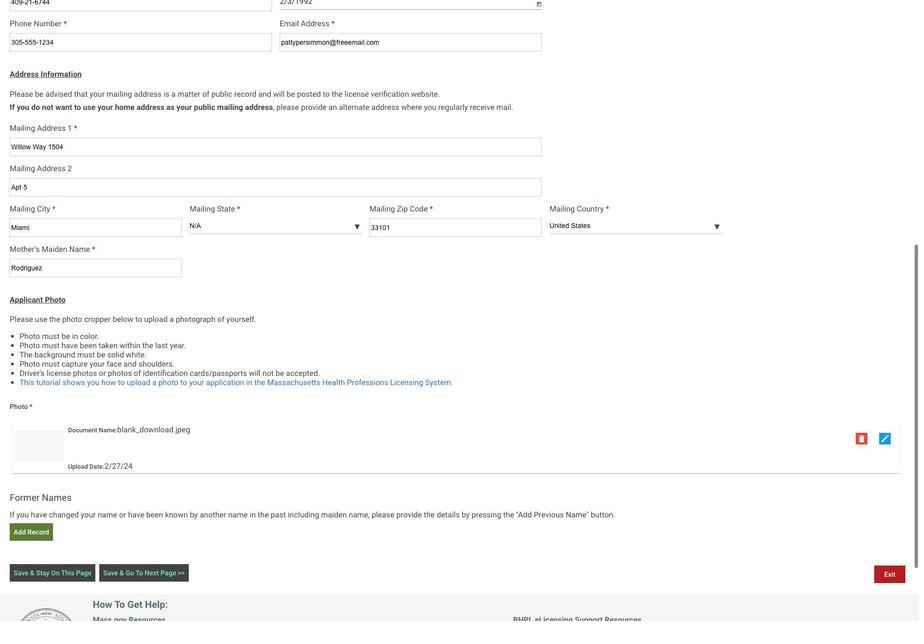 Task type: vqa. For each thing, say whether or not it's contained in the screenshot.
leftmost no color icon
no



Task type: describe. For each thing, give the bounding box(es) containing it.
cropped photo - blank_download.jpeg image
[[15, 425, 63, 469]]

massachusetts state seal image
[[15, 609, 78, 622]]

no color image
[[856, 433, 868, 445]]



Task type: locate. For each thing, give the bounding box(es) containing it.
Format: 111-11-1111 text field
[[10, 0, 272, 11]]

Format: 111-111-1111 text field
[[10, 33, 272, 52]]

None field
[[280, 0, 528, 10]]

no color image
[[880, 433, 891, 445]]

None text field
[[280, 33, 542, 52], [10, 138, 542, 156], [370, 218, 542, 237], [280, 33, 542, 52], [10, 138, 542, 156], [370, 218, 542, 237]]

None text field
[[10, 178, 542, 196], [10, 218, 182, 237], [10, 259, 182, 277], [10, 178, 542, 196], [10, 218, 182, 237], [10, 259, 182, 277]]



